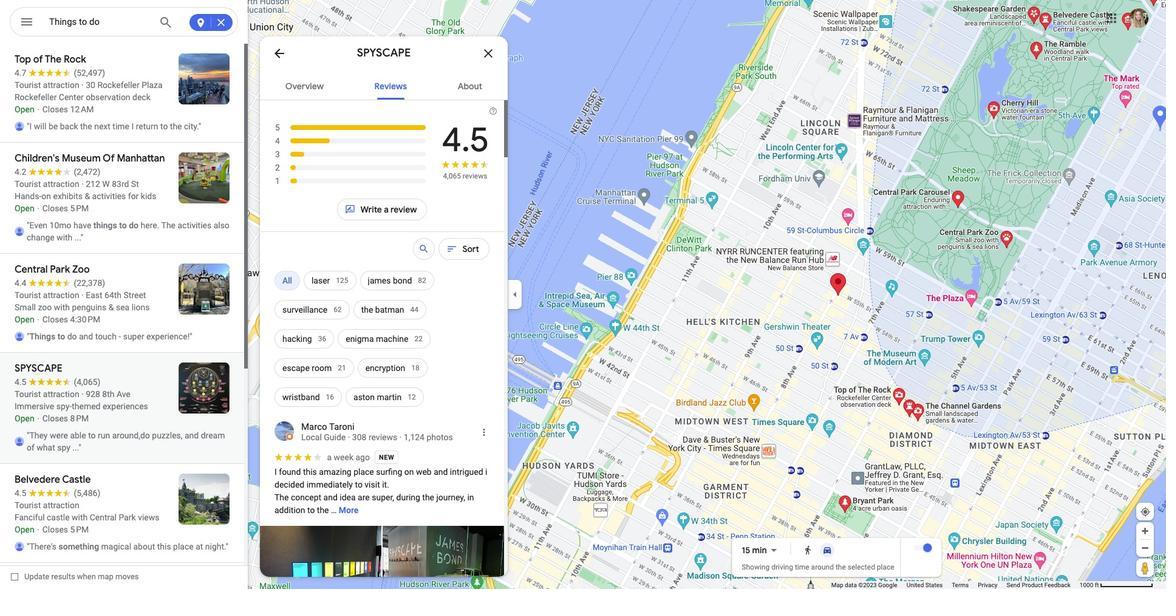 Task type: vqa. For each thing, say whether or not it's contained in the screenshot.


Task type: describe. For each thing, give the bounding box(es) containing it.
aston martin 12
[[354, 392, 416, 402]]

room
[[312, 363, 332, 373]]

hacking
[[282, 334, 312, 344]]

3 stars, 265 reviews image
[[275, 148, 426, 161]]

44
[[410, 306, 419, 314]]

laser, mentioned in 125 reviews radio
[[304, 266, 356, 295]]

zoom out image
[[1141, 544, 1150, 553]]

walking image
[[803, 546, 813, 555]]

immediately
[[307, 480, 353, 490]]

marco taroni local guide · 308 reviews · 1,124 photos
[[301, 422, 453, 442]]

the batman 44
[[361, 305, 419, 315]]

0 vertical spatial to
[[355, 480, 363, 490]]

 write a review
[[345, 203, 417, 216]]

escape room 21
[[282, 363, 346, 373]]

james bond 82
[[368, 276, 426, 286]]

escape room, mentioned in 21 reviews radio
[[275, 354, 354, 383]]

the up map on the bottom of page
[[836, 563, 846, 572]]

show your location image
[[1140, 507, 1151, 518]]

refine reviews option group
[[275, 266, 490, 412]]

i
[[485, 467, 487, 477]]

enigma machine 22
[[346, 334, 423, 344]]

4,065
[[443, 172, 461, 180]]

36
[[318, 335, 326, 343]]

none radio the driving
[[818, 543, 837, 558]]

2 stars, 87 reviews image
[[275, 161, 426, 174]]

1000
[[1080, 582, 1094, 589]]

hacking, mentioned in 36 reviews radio
[[275, 324, 334, 354]]

4.5
[[442, 118, 489, 162]]

1000 ft
[[1080, 582, 1099, 589]]

15 min button
[[742, 543, 782, 558]]

all
[[282, 276, 292, 286]]

spyscape
[[357, 46, 411, 60]]

feedback
[[1045, 582, 1071, 589]]

enigma machine, mentioned in 22 reviews radio
[[338, 324, 431, 354]]

the batman, mentioned in 44 reviews radio
[[353, 295, 426, 324]]

1 vertical spatial a
[[327, 453, 332, 462]]

125
[[336, 276, 348, 285]]

4
[[275, 136, 280, 146]]

showing driving time around the selected place
[[742, 563, 895, 572]]

terms
[[952, 582, 969, 589]]

i found this amazing place surfing on web and intrigued i decided immediately to visit it. the concept and idea are super, during the journey, in addition to the …
[[275, 467, 490, 515]]

surveillance
[[282, 305, 328, 315]]

1
[[275, 176, 280, 186]]

batman
[[375, 305, 404, 315]]

1,124
[[404, 433, 425, 442]]

search reviews image
[[419, 244, 430, 255]]

surveillance 62
[[282, 305, 342, 315]]

82
[[418, 276, 426, 285]]

more button
[[339, 496, 359, 525]]

enigma
[[346, 334, 374, 344]]

footer inside google maps element
[[832, 581, 1080, 589]]

on
[[404, 467, 414, 477]]

in
[[467, 493, 474, 502]]

Update results when map moves checkbox
[[11, 569, 139, 584]]

surveillance, mentioned in 62 reviews radio
[[275, 295, 350, 324]]

this
[[303, 467, 317, 477]]

update results when map moves
[[24, 572, 139, 581]]

laser 125
[[312, 276, 348, 286]]

zoom in image
[[1141, 527, 1150, 536]]

decided
[[275, 480, 305, 490]]

local
[[301, 433, 322, 442]]

map
[[832, 582, 844, 589]]

encryption 18
[[365, 363, 420, 373]]

5 stars, 2,799 reviews image
[[275, 121, 427, 134]]

aston martin, mentioned in 12 reviews radio
[[346, 383, 424, 412]]

308
[[352, 433, 367, 442]]

found
[[279, 467, 301, 477]]

none radio walking
[[799, 543, 818, 558]]

15
[[742, 545, 750, 556]]

google maps element
[[0, 0, 1166, 589]]

results for things to do feed
[[0, 44, 248, 589]]

james bond, mentioned in 82 reviews radio
[[360, 266, 434, 295]]

1 horizontal spatial reviews
[[463, 172, 487, 180]]

united states button
[[907, 581, 943, 589]]

web
[[416, 467, 432, 477]]

marco
[[301, 422, 327, 433]]

22
[[415, 335, 423, 343]]

results
[[51, 572, 75, 581]]

showing
[[742, 563, 770, 572]]

encryption, mentioned in 18 reviews radio
[[358, 354, 427, 383]]

update
[[24, 572, 49, 581]]

it.
[[382, 480, 389, 490]]

around
[[811, 563, 834, 572]]

week
[[334, 453, 354, 462]]

16
[[326, 393, 334, 402]]

james
[[368, 276, 391, 286]]

spyscape main content
[[260, 36, 508, 589]]

actions for marco taroni's review image
[[479, 427, 490, 438]]

intrigued
[[450, 467, 483, 477]]

3
[[275, 149, 280, 159]]

12
[[408, 393, 416, 402]]

wristband 16
[[282, 392, 334, 402]]

escape
[[282, 363, 310, 373]]

overview
[[285, 81, 324, 92]]

write
[[361, 204, 382, 215]]

overview button
[[276, 70, 334, 100]]

sort button
[[439, 234, 490, 264]]

more
[[339, 505, 359, 515]]



Task type: locate. For each thing, give the bounding box(es) containing it.
0 horizontal spatial a
[[327, 453, 332, 462]]

0 horizontal spatial ·
[[348, 433, 350, 442]]

google account: michelle dermenjian  
(michelle.dermenjian@adept.ai) image
[[1129, 8, 1149, 28]]

Turn off travel time tool checkbox
[[914, 544, 932, 552]]

data
[[845, 582, 857, 589]]

1 horizontal spatial ·
[[400, 433, 402, 442]]

0 vertical spatial place
[[354, 467, 374, 477]]

wristband
[[282, 392, 320, 402]]

2
[[275, 163, 280, 173]]

product
[[1022, 582, 1043, 589]]

addition
[[275, 505, 305, 515]]

journey,
[[436, 493, 465, 502]]

footer containing map data ©2023 google
[[832, 581, 1080, 589]]

google
[[878, 582, 898, 589]]

None field
[[49, 15, 150, 29]]

4.5 stars image
[[441, 160, 490, 171]]

privacy
[[978, 582, 998, 589]]

1 · from the left
[[348, 433, 350, 442]]

0 horizontal spatial place
[[354, 467, 374, 477]]

are
[[358, 493, 370, 502]]

none field inside things to do field
[[49, 15, 150, 29]]

2 · from the left
[[400, 433, 402, 442]]

All reviews radio
[[275, 266, 300, 295]]

i
[[275, 467, 277, 477]]

1 vertical spatial reviews
[[369, 433, 397, 442]]

none radio up time
[[799, 543, 818, 558]]

1 horizontal spatial and
[[434, 467, 448, 477]]

amazing
[[319, 467, 352, 477]]

hacking 36
[[282, 334, 326, 344]]

visit
[[365, 480, 380, 490]]

sort image
[[447, 244, 458, 255]]

 button
[[10, 7, 44, 39]]

laser
[[312, 276, 330, 286]]

encryption
[[365, 363, 405, 373]]

about
[[458, 81, 482, 92]]

· left 1,124
[[400, 433, 402, 442]]

a inside  write a review
[[384, 204, 389, 215]]

new
[[379, 453, 394, 461]]

· left the 308
[[348, 433, 350, 442]]

time
[[795, 563, 810, 572]]

…
[[331, 505, 337, 515]]

the inside radio
[[361, 305, 373, 315]]

Things to do field
[[10, 7, 238, 37]]

reviews down 4.5 stars image
[[463, 172, 487, 180]]

a week ago
[[327, 453, 370, 462]]

and down immediately
[[324, 493, 338, 502]]

21
[[338, 364, 346, 372]]

2 none radio from the left
[[818, 543, 837, 558]]

None radio
[[799, 543, 818, 558], [818, 543, 837, 558]]

send
[[1007, 582, 1021, 589]]

and right web
[[434, 467, 448, 477]]

0 vertical spatial reviews
[[463, 172, 487, 180]]


[[19, 13, 34, 30]]

4 stars image
[[275, 453, 323, 462]]

the
[[275, 493, 289, 502]]

collapse side panel image
[[508, 288, 522, 301]]

0 horizontal spatial reviews
[[369, 433, 397, 442]]

reviews button
[[365, 70, 417, 100]]

and
[[434, 467, 448, 477], [324, 493, 338, 502]]

martin
[[377, 392, 402, 402]]


[[345, 203, 356, 216]]

united states
[[907, 582, 943, 589]]

photos
[[427, 433, 453, 442]]

0 horizontal spatial to
[[307, 505, 315, 515]]

0 horizontal spatial and
[[324, 493, 338, 502]]

4 stars, 796 reviews image
[[275, 134, 426, 148]]

min
[[752, 545, 767, 556]]

united
[[907, 582, 924, 589]]

send product feedback button
[[1007, 581, 1071, 589]]

place up google at the right of page
[[877, 563, 895, 572]]

0 vertical spatial and
[[434, 467, 448, 477]]

footer
[[832, 581, 1080, 589]]

1 vertical spatial place
[[877, 563, 895, 572]]

selected
[[848, 563, 875, 572]]

62
[[334, 306, 342, 314]]

1 vertical spatial and
[[324, 493, 338, 502]]

idea
[[340, 493, 356, 502]]

·
[[348, 433, 350, 442], [400, 433, 402, 442]]

 search field
[[10, 7, 238, 39]]

1000 ft button
[[1080, 582, 1154, 589]]

terms button
[[952, 581, 969, 589]]

privacy button
[[978, 581, 998, 589]]

tab list containing overview
[[260, 70, 508, 100]]

wristband, mentioned in 16 reviews radio
[[275, 383, 342, 412]]

place
[[354, 467, 374, 477], [877, 563, 895, 572]]

18
[[411, 364, 420, 372]]

1 horizontal spatial a
[[384, 204, 389, 215]]

5
[[275, 123, 280, 132]]

states
[[926, 582, 943, 589]]

a left week
[[327, 453, 332, 462]]

super,
[[372, 493, 394, 502]]

reviews
[[375, 81, 407, 92]]

tab list
[[260, 70, 508, 100]]

driving image
[[823, 546, 833, 555]]

show street view coverage image
[[1137, 559, 1154, 577]]

none radio up around
[[818, 543, 837, 558]]

turn off travel time tool image
[[924, 544, 932, 552]]

map data ©2023 google
[[832, 582, 898, 589]]

a
[[384, 204, 389, 215], [327, 453, 332, 462]]

aston
[[354, 392, 375, 402]]

to down "concept"
[[307, 505, 315, 515]]

moves
[[115, 572, 139, 581]]

reviews
[[463, 172, 487, 180], [369, 433, 397, 442]]

1 none radio from the left
[[799, 543, 818, 558]]

reviews inside the marco taroni local guide · 308 reviews · 1,124 photos
[[369, 433, 397, 442]]

15 min
[[742, 545, 767, 556]]

the left batman
[[361, 305, 373, 315]]

4,065 reviews
[[443, 172, 487, 180]]

place inside i found this amazing place surfing on web and intrigued i decided immediately to visit it. the concept and idea are super, during the journey, in addition to the …
[[354, 467, 374, 477]]

the left the …
[[317, 505, 329, 515]]

1 vertical spatial to
[[307, 505, 315, 515]]

1 horizontal spatial place
[[877, 563, 895, 572]]

photo of marco taroni image
[[275, 422, 294, 441]]

0 vertical spatial a
[[384, 204, 389, 215]]

ago
[[356, 453, 370, 462]]

1 stars, 118 reviews image
[[275, 174, 426, 188]]

ft
[[1095, 582, 1099, 589]]

machine
[[376, 334, 409, 344]]

place down ago
[[354, 467, 374, 477]]

map
[[98, 572, 113, 581]]

surfing
[[376, 467, 402, 477]]

about button
[[448, 70, 492, 100]]

a right write
[[384, 204, 389, 215]]

concept
[[291, 493, 321, 502]]

reviews up new
[[369, 433, 397, 442]]

the right during
[[422, 493, 434, 502]]

1 horizontal spatial to
[[355, 480, 363, 490]]

tab list inside google maps element
[[260, 70, 508, 100]]

to left visit
[[355, 480, 363, 490]]

sort
[[463, 244, 479, 255]]



